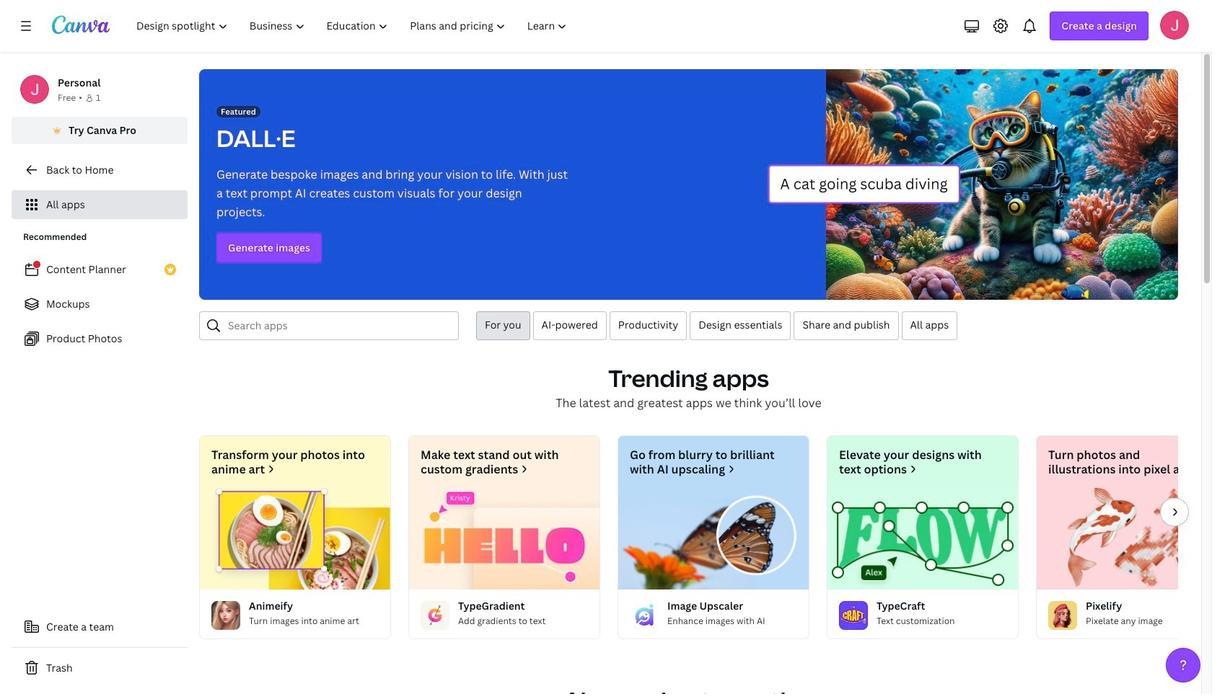 Task type: locate. For each thing, give the bounding box(es) containing it.
pixelify image
[[1049, 602, 1077, 631]]

image upscaler image
[[618, 489, 809, 590], [630, 602, 659, 631]]

list
[[12, 255, 188, 354]]

typegradient image
[[421, 602, 450, 631]]

typecraft image
[[828, 489, 1018, 590], [839, 602, 868, 631]]

animeify image
[[211, 602, 240, 631]]

pixelify image
[[1037, 489, 1212, 590]]

typegradient image
[[409, 489, 600, 590]]



Task type: vqa. For each thing, say whether or not it's contained in the screenshot.
right 1
no



Task type: describe. For each thing, give the bounding box(es) containing it.
animeify image
[[200, 489, 390, 590]]

0 vertical spatial image upscaler image
[[618, 489, 809, 590]]

Input field to search for apps search field
[[228, 312, 450, 340]]

1 vertical spatial image upscaler image
[[630, 602, 659, 631]]

1 vertical spatial typecraft image
[[839, 602, 868, 631]]

top level navigation element
[[127, 12, 580, 40]]

0 vertical spatial typecraft image
[[828, 489, 1018, 590]]

james peterson image
[[1160, 11, 1189, 40]]

an image with a cursor next to a text box containing the prompt "a cat going scuba diving" to generate an image. the generated image of a cat doing scuba diving is behind the text box. image
[[768, 69, 1178, 300]]



